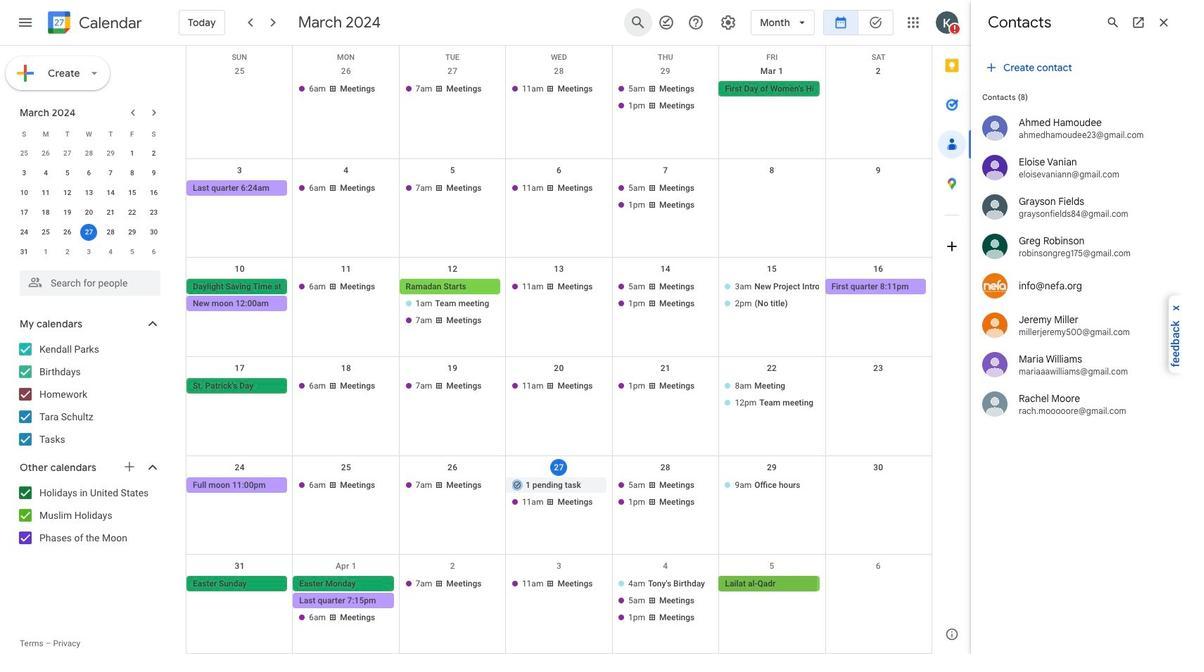Task type: vqa. For each thing, say whether or not it's contained in the screenshot.
10 element
yes



Task type: locate. For each thing, give the bounding box(es) containing it.
tab list
[[933, 46, 972, 615]]

19 element
[[59, 204, 76, 221]]

30 element
[[145, 224, 162, 241]]

13 element
[[81, 184, 97, 201]]

calendar element
[[45, 8, 142, 39]]

february 27 element
[[59, 145, 76, 162]]

9 element
[[145, 165, 162, 182]]

row group
[[13, 144, 165, 262]]

17 element
[[16, 204, 33, 221]]

february 29 element
[[102, 145, 119, 162]]

27, today element
[[81, 224, 97, 241]]

heading
[[76, 14, 142, 31]]

row
[[187, 46, 932, 62], [187, 60, 932, 159], [13, 124, 165, 144], [13, 144, 165, 163], [187, 159, 932, 258], [13, 163, 165, 183], [13, 183, 165, 203], [13, 203, 165, 222], [13, 222, 165, 242], [13, 242, 165, 262], [187, 258, 932, 357], [187, 357, 932, 456], [187, 456, 932, 555], [187, 555, 932, 654]]

11 element
[[37, 184, 54, 201]]

18 element
[[37, 204, 54, 221]]

march 2024 grid
[[13, 124, 165, 262]]

12 element
[[59, 184, 76, 201]]

april 4 element
[[102, 244, 119, 260]]

heading inside calendar element
[[76, 14, 142, 31]]

february 25 element
[[16, 145, 33, 162]]

main drawer image
[[17, 14, 34, 31]]

14 element
[[102, 184, 119, 201]]

grid
[[186, 46, 932, 654]]

23 element
[[145, 204, 162, 221]]

1 element
[[124, 145, 141, 162]]

4 element
[[37, 165, 54, 182]]

31 element
[[16, 244, 33, 260]]

10 element
[[16, 184, 33, 201]]

april 5 element
[[124, 244, 141, 260]]

20 element
[[81, 204, 97, 221]]

5 element
[[59, 165, 76, 182]]

my calendars list
[[3, 338, 175, 451]]

24 element
[[16, 224, 33, 241]]

None search field
[[0, 265, 175, 296]]

cell
[[187, 81, 293, 115], [613, 81, 719, 115], [613, 180, 719, 214], [719, 180, 826, 214], [78, 222, 100, 242], [187, 279, 293, 330], [400, 279, 506, 330], [613, 279, 719, 330], [719, 279, 826, 330], [719, 378, 826, 412], [506, 477, 613, 511], [613, 477, 719, 511], [293, 576, 400, 627], [613, 576, 719, 627]]

side panel section
[[932, 46, 972, 654]]

february 28 element
[[81, 145, 97, 162]]

8 element
[[124, 165, 141, 182]]



Task type: describe. For each thing, give the bounding box(es) containing it.
22 element
[[124, 204, 141, 221]]

cell inside march 2024 grid
[[78, 222, 100, 242]]

settings menu image
[[720, 14, 737, 31]]

add other calendars image
[[122, 460, 137, 474]]

28 element
[[102, 224, 119, 241]]

21 element
[[102, 204, 119, 221]]

2 element
[[145, 145, 162, 162]]

april 2 element
[[59, 244, 76, 260]]

7 element
[[102, 165, 119, 182]]

april 6 element
[[145, 244, 162, 260]]

26 element
[[59, 224, 76, 241]]

3 element
[[16, 165, 33, 182]]

other calendars list
[[3, 482, 175, 549]]

april 1 element
[[37, 244, 54, 260]]

15 element
[[124, 184, 141, 201]]

tab list inside side panel section
[[933, 46, 972, 615]]

25 element
[[37, 224, 54, 241]]

Search for people text field
[[28, 270, 152, 296]]

6 element
[[81, 165, 97, 182]]

february 26 element
[[37, 145, 54, 162]]

16 element
[[145, 184, 162, 201]]

29 element
[[124, 224, 141, 241]]

april 3 element
[[81, 244, 97, 260]]



